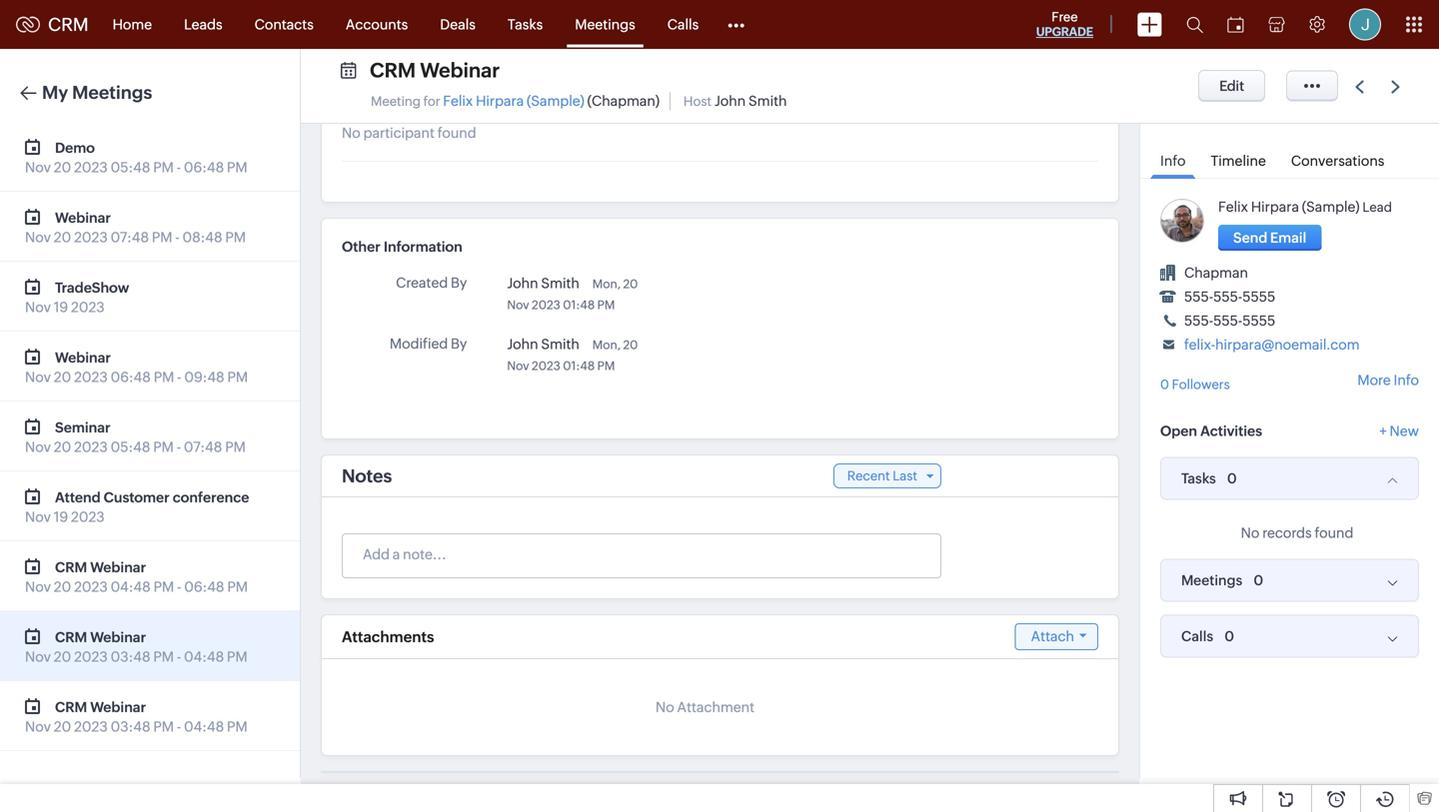 Task type: locate. For each thing, give the bounding box(es) containing it.
free
[[1052, 9, 1078, 24]]

1 vertical spatial 03:48
[[111, 719, 150, 735]]

2 01:48 from the top
[[563, 359, 595, 373]]

create menu element
[[1125, 0, 1174, 48]]

tradeshow nov 19 2023
[[25, 280, 129, 315]]

1 vertical spatial 555-555-5555
[[1184, 313, 1276, 329]]

555-555-5555
[[1184, 289, 1276, 305], [1184, 313, 1276, 329]]

555-555-5555 down "chapman"
[[1184, 289, 1276, 305]]

0 vertical spatial meetings
[[575, 16, 635, 32]]

tasks right the deals
[[508, 16, 543, 32]]

0 vertical spatial found
[[438, 125, 476, 141]]

recent
[[847, 469, 890, 484]]

1 vertical spatial tasks
[[1181, 471, 1216, 487]]

1 john smith from the top
[[507, 275, 580, 291]]

1 vertical spatial 01:48
[[563, 359, 595, 373]]

tasks down open activities at the right bottom
[[1181, 471, 1216, 487]]

crm link
[[16, 14, 89, 35]]

next record image
[[1391, 80, 1404, 93]]

0 horizontal spatial calls
[[667, 16, 699, 32]]

0 vertical spatial 05:48
[[111, 159, 150, 175]]

2 vertical spatial smith
[[541, 336, 580, 352]]

more info link
[[1358, 372, 1419, 388]]

0 horizontal spatial info
[[1160, 153, 1186, 169]]

seminar
[[55, 420, 110, 436]]

09:48
[[184, 369, 225, 385]]

other
[[342, 239, 381, 255]]

new
[[1390, 423, 1419, 439]]

felix-
[[1184, 337, 1215, 353]]

19
[[54, 299, 68, 315], [54, 509, 68, 525]]

2 john smith from the top
[[507, 336, 580, 352]]

leads link
[[168, 0, 238, 48]]

no for no participant found
[[342, 125, 361, 141]]

03:48
[[111, 649, 150, 665], [111, 719, 150, 735]]

2023
[[74, 159, 108, 175], [74, 229, 108, 245], [532, 298, 561, 312], [71, 299, 105, 315], [532, 359, 561, 373], [74, 369, 108, 385], [74, 439, 108, 455], [71, 509, 105, 525], [74, 579, 108, 595], [74, 649, 108, 665], [74, 719, 108, 735]]

5555 up felix-hirpara@noemail.com link
[[1243, 313, 1276, 329]]

webinar nov 20 2023 06:48 pm - 09:48 pm
[[25, 350, 248, 385]]

1 vertical spatial felix
[[1218, 199, 1248, 215]]

profile image
[[1349, 8, 1381, 40]]

by
[[451, 275, 467, 291], [451, 336, 467, 352]]

found right records
[[1315, 525, 1354, 541]]

nov inside webinar nov 20 2023 06:48 pm - 09:48 pm
[[25, 369, 51, 385]]

05:48 up customer
[[111, 439, 150, 455]]

2 03:48 from the top
[[111, 719, 150, 735]]

no for no records found
[[1241, 525, 1260, 541]]

0 for tasks
[[1227, 471, 1237, 487]]

0 vertical spatial 07:48
[[111, 229, 149, 245]]

(sample)
[[527, 93, 584, 109], [1302, 199, 1360, 215]]

2 vertical spatial no
[[656, 700, 674, 716]]

hirpara right the for
[[476, 93, 524, 109]]

conference
[[173, 490, 249, 506]]

20 inside 'demo nov 20 2023 05:48 pm - 06:48 pm'
[[54, 159, 71, 175]]

1 horizontal spatial found
[[1315, 525, 1354, 541]]

1 vertical spatial felix hirpara (sample) link
[[1218, 199, 1360, 215]]

created
[[396, 275, 448, 291]]

timeline link
[[1201, 139, 1276, 178]]

07:48
[[111, 229, 149, 245], [184, 439, 222, 455]]

1 mon, 20 nov 2023 01:48 pm from the top
[[507, 277, 638, 312]]

webinar inside crm webinar nov 20 2023 04:48 pm - 06:48 pm
[[90, 560, 146, 576]]

2023 inside attend customer conference nov 19 2023
[[71, 509, 105, 525]]

info
[[1160, 153, 1186, 169], [1394, 372, 1419, 388]]

open
[[1160, 423, 1197, 439]]

0 horizontal spatial 07:48
[[111, 229, 149, 245]]

2 vertical spatial 06:48
[[184, 579, 224, 595]]

0 vertical spatial 06:48
[[184, 159, 224, 175]]

create menu image
[[1137, 12, 1162, 36]]

1 by from the top
[[451, 275, 467, 291]]

05:48
[[111, 159, 150, 175], [111, 439, 150, 455]]

1 horizontal spatial info
[[1394, 372, 1419, 388]]

05:48 inside 'demo nov 20 2023 05:48 pm - 06:48 pm'
[[111, 159, 150, 175]]

john right host
[[715, 93, 746, 109]]

1 vertical spatial smith
[[541, 275, 580, 291]]

1 vertical spatial 07:48
[[184, 439, 222, 455]]

nov inside 'demo nov 20 2023 05:48 pm - 06:48 pm'
[[25, 159, 51, 175]]

info link
[[1150, 139, 1196, 179]]

1 vertical spatial john smith
[[507, 336, 580, 352]]

- inside seminar nov 20 2023 05:48 pm - 07:48 pm
[[177, 439, 181, 455]]

07:48 up conference
[[184, 439, 222, 455]]

john
[[715, 93, 746, 109], [507, 275, 538, 291], [507, 336, 538, 352]]

felix right the for
[[443, 93, 473, 109]]

05:48 up webinar nov 20 2023 07:48 pm - 08:48 pm
[[111, 159, 150, 175]]

0 vertical spatial crm webinar nov 20 2023 03:48 pm - 04:48 pm
[[25, 630, 248, 665]]

07:48 inside webinar nov 20 2023 07:48 pm - 08:48 pm
[[111, 229, 149, 245]]

+ new
[[1380, 423, 1419, 439]]

john for created by
[[507, 275, 538, 291]]

Add a note... field
[[343, 545, 939, 565]]

1 horizontal spatial 07:48
[[184, 439, 222, 455]]

1 19 from the top
[[54, 299, 68, 315]]

info right more
[[1394, 372, 1419, 388]]

0 vertical spatial info
[[1160, 153, 1186, 169]]

(chapman)
[[587, 93, 660, 109]]

john smith
[[507, 275, 580, 291], [507, 336, 580, 352]]

2 05:48 from the top
[[111, 439, 150, 455]]

felix
[[443, 93, 473, 109], [1218, 199, 1248, 215]]

20
[[54, 159, 71, 175], [54, 229, 71, 245], [623, 277, 638, 291], [623, 338, 638, 352], [54, 369, 71, 385], [54, 439, 71, 455], [54, 579, 71, 595], [54, 649, 71, 665], [54, 719, 71, 735]]

None button
[[1198, 70, 1265, 102], [1218, 225, 1322, 251], [1198, 70, 1265, 102], [1218, 225, 1322, 251]]

2 mon, from the top
[[592, 338, 621, 352]]

04:48
[[111, 579, 151, 595], [184, 649, 224, 665], [184, 719, 224, 735]]

2 by from the top
[[451, 336, 467, 352]]

found down the for
[[438, 125, 476, 141]]

1 vertical spatial meetings
[[72, 82, 152, 103]]

1 mon, from the top
[[592, 277, 621, 291]]

07:48 up tradeshow
[[111, 229, 149, 245]]

no records found
[[1241, 525, 1354, 541]]

0 vertical spatial no
[[342, 125, 361, 141]]

by right modified
[[451, 336, 467, 352]]

john smith for modified by
[[507, 336, 580, 352]]

hirpara down the timeline
[[1251, 199, 1299, 215]]

previous record image
[[1355, 80, 1364, 93]]

0 vertical spatial by
[[451, 275, 467, 291]]

attend
[[55, 490, 101, 506]]

crm
[[48, 14, 89, 35], [370, 59, 416, 82], [55, 560, 87, 576], [55, 630, 87, 646], [55, 700, 87, 716]]

0 vertical spatial 19
[[54, 299, 68, 315]]

0 vertical spatial 04:48
[[111, 579, 151, 595]]

meetings down no records found on the right
[[1181, 573, 1243, 589]]

19 down tradeshow
[[54, 299, 68, 315]]

smith
[[749, 93, 787, 109], [541, 275, 580, 291], [541, 336, 580, 352]]

-
[[177, 159, 181, 175], [175, 229, 180, 245], [177, 369, 181, 385], [177, 439, 181, 455], [177, 579, 181, 595], [177, 649, 181, 665], [177, 719, 181, 735]]

no left participant
[[342, 125, 361, 141]]

0 horizontal spatial hirpara
[[476, 93, 524, 109]]

no for no attachment
[[656, 700, 674, 716]]

info left the timeline
[[1160, 153, 1186, 169]]

0 vertical spatial 03:48
[[111, 649, 150, 665]]

06:48 down conference
[[184, 579, 224, 595]]

0 horizontal spatial no
[[342, 125, 361, 141]]

0 horizontal spatial found
[[438, 125, 476, 141]]

no left attachment
[[656, 700, 674, 716]]

information
[[384, 239, 462, 255]]

01:48
[[563, 298, 595, 312], [563, 359, 595, 373]]

+
[[1380, 423, 1387, 439]]

felix-hirpara@noemail.com
[[1184, 337, 1360, 353]]

hirpara
[[476, 93, 524, 109], [1251, 199, 1299, 215]]

0 horizontal spatial tasks
[[508, 16, 543, 32]]

conversations link
[[1281, 139, 1395, 178]]

- inside 'demo nov 20 2023 05:48 pm - 06:48 pm'
[[177, 159, 181, 175]]

found for no records found
[[1315, 525, 1354, 541]]

no
[[342, 125, 361, 141], [1241, 525, 1260, 541], [656, 700, 674, 716]]

mon, 20 nov 2023 01:48 pm
[[507, 277, 638, 312], [507, 338, 638, 373]]

by for created by
[[451, 275, 467, 291]]

1 05:48 from the top
[[111, 159, 150, 175]]

1 vertical spatial 5555
[[1243, 313, 1276, 329]]

(sample) left (chapman)
[[527, 93, 584, 109]]

555-555-5555 up felix-
[[1184, 313, 1276, 329]]

pm
[[153, 159, 174, 175], [227, 159, 248, 175], [152, 229, 172, 245], [225, 229, 246, 245], [597, 298, 615, 312], [597, 359, 615, 373], [154, 369, 174, 385], [227, 369, 248, 385], [153, 439, 174, 455], [225, 439, 246, 455], [153, 579, 174, 595], [227, 579, 248, 595], [153, 649, 174, 665], [227, 649, 248, 665], [153, 719, 174, 735], [227, 719, 248, 735]]

2023 inside seminar nov 20 2023 05:48 pm - 07:48 pm
[[74, 439, 108, 455]]

0 horizontal spatial felix hirpara (sample) link
[[443, 93, 584, 109]]

1 vertical spatial hirpara
[[1251, 199, 1299, 215]]

felix down the timeline
[[1218, 199, 1248, 215]]

1 vertical spatial calls
[[1181, 629, 1214, 645]]

05:48 inside seminar nov 20 2023 05:48 pm - 07:48 pm
[[111, 439, 150, 455]]

webinar inside webinar nov 20 2023 06:48 pm - 09:48 pm
[[55, 350, 111, 366]]

06:48 up 08:48
[[184, 159, 224, 175]]

0 vertical spatial 5555
[[1243, 289, 1276, 305]]

no left records
[[1241, 525, 1260, 541]]

records
[[1263, 525, 1312, 541]]

1 vertical spatial mon,
[[592, 338, 621, 352]]

john right 'created by'
[[507, 275, 538, 291]]

participant
[[363, 125, 435, 141]]

0 vertical spatial (sample)
[[527, 93, 584, 109]]

5555 down "chapman"
[[1243, 289, 1276, 305]]

1 vertical spatial crm webinar nov 20 2023 03:48 pm - 04:48 pm
[[25, 700, 248, 735]]

found
[[438, 125, 476, 141], [1315, 525, 1354, 541]]

felix hirpara (sample) link
[[443, 93, 584, 109], [1218, 199, 1360, 215]]

calls link
[[651, 0, 715, 48]]

1 vertical spatial 05:48
[[111, 439, 150, 455]]

more info
[[1358, 372, 1419, 388]]

nov
[[25, 159, 51, 175], [25, 229, 51, 245], [507, 298, 529, 312], [25, 299, 51, 315], [507, 359, 529, 373], [25, 369, 51, 385], [25, 439, 51, 455], [25, 509, 51, 525], [25, 579, 51, 595], [25, 649, 51, 665], [25, 719, 51, 735]]

0 vertical spatial smith
[[749, 93, 787, 109]]

2 mon, 20 nov 2023 01:48 pm from the top
[[507, 338, 638, 373]]

- inside webinar nov 20 2023 06:48 pm - 09:48 pm
[[177, 369, 181, 385]]

0 vertical spatial mon, 20 nov 2023 01:48 pm
[[507, 277, 638, 312]]

1 vertical spatial mon, 20 nov 2023 01:48 pm
[[507, 338, 638, 373]]

555-
[[1184, 289, 1213, 305], [1213, 289, 1243, 305], [1184, 313, 1213, 329], [1213, 313, 1243, 329]]

0 vertical spatial felix hirpara (sample) link
[[443, 93, 584, 109]]

0 horizontal spatial (sample)
[[527, 93, 584, 109]]

(sample) left lead
[[1302, 199, 1360, 215]]

19 down the attend
[[54, 509, 68, 525]]

1 vertical spatial 04:48
[[184, 649, 224, 665]]

2 vertical spatial meetings
[[1181, 573, 1243, 589]]

1 vertical spatial info
[[1394, 372, 1419, 388]]

1 horizontal spatial calls
[[1181, 629, 1214, 645]]

1 03:48 from the top
[[111, 649, 150, 665]]

1 vertical spatial john
[[507, 275, 538, 291]]

leads
[[184, 16, 222, 32]]

logo image
[[16, 16, 40, 32]]

04:48 inside crm webinar nov 20 2023 04:48 pm - 06:48 pm
[[111, 579, 151, 595]]

0 vertical spatial hirpara
[[476, 93, 524, 109]]

2 horizontal spatial no
[[1241, 525, 1260, 541]]

meetings right my
[[72, 82, 152, 103]]

host john smith
[[684, 93, 787, 109]]

01:48 for modified by
[[563, 359, 595, 373]]

john right modified by
[[507, 336, 538, 352]]

2 vertical spatial john
[[507, 336, 538, 352]]

1 vertical spatial by
[[451, 336, 467, 352]]

06:48
[[184, 159, 224, 175], [111, 369, 151, 385], [184, 579, 224, 595]]

by right created
[[451, 275, 467, 291]]

2 horizontal spatial meetings
[[1181, 573, 1243, 589]]

2 vertical spatial 04:48
[[184, 719, 224, 735]]

for
[[423, 94, 440, 109]]

tasks
[[508, 16, 543, 32], [1181, 471, 1216, 487]]

meetings left calls link
[[575, 16, 635, 32]]

06:48 inside 'demo nov 20 2023 05:48 pm - 06:48 pm'
[[184, 159, 224, 175]]

john for modified by
[[507, 336, 538, 352]]

deals link
[[424, 0, 492, 48]]

by for modified by
[[451, 336, 467, 352]]

2 19 from the top
[[54, 509, 68, 525]]

1 vertical spatial no
[[1241, 525, 1260, 541]]

1 01:48 from the top
[[563, 298, 595, 312]]

search element
[[1174, 0, 1215, 49]]

seminar nov 20 2023 05:48 pm - 07:48 pm
[[25, 420, 246, 455]]

1 vertical spatial 06:48
[[111, 369, 151, 385]]

0 followers
[[1160, 377, 1230, 392]]

0 vertical spatial 555-555-5555
[[1184, 289, 1276, 305]]

08:48
[[182, 229, 222, 245]]

0 horizontal spatial felix
[[443, 93, 473, 109]]

0 vertical spatial john
[[715, 93, 746, 109]]

1 vertical spatial 19
[[54, 509, 68, 525]]

felix hirpara (sample) link down tasks link
[[443, 93, 584, 109]]

1 vertical spatial (sample)
[[1302, 199, 1360, 215]]

1 vertical spatial found
[[1315, 525, 1354, 541]]

meeting
[[371, 94, 421, 109]]

1 horizontal spatial hirpara
[[1251, 199, 1299, 215]]

1 horizontal spatial no
[[656, 700, 674, 716]]

0 vertical spatial john smith
[[507, 275, 580, 291]]

contacts link
[[238, 0, 330, 48]]

0 vertical spatial mon,
[[592, 277, 621, 291]]

followers
[[1172, 377, 1230, 392]]

0 vertical spatial 01:48
[[563, 298, 595, 312]]

06:48 up seminar nov 20 2023 05:48 pm - 07:48 pm
[[111, 369, 151, 385]]

profile element
[[1337, 0, 1393, 48]]

felix hirpara (sample) link down conversations
[[1218, 199, 1360, 215]]



Task type: vqa. For each thing, say whether or not it's contained in the screenshot.


Task type: describe. For each thing, give the bounding box(es) containing it.
1 5555 from the top
[[1243, 289, 1276, 305]]

2023 inside tradeshow nov 19 2023
[[71, 299, 105, 315]]

Other Modules field
[[715, 8, 758, 40]]

2 5555 from the top
[[1243, 313, 1276, 329]]

20 inside crm webinar nov 20 2023 04:48 pm - 06:48 pm
[[54, 579, 71, 595]]

tradeshow
[[55, 280, 129, 296]]

felix-hirpara@noemail.com link
[[1184, 337, 1360, 353]]

john smith for created by
[[507, 275, 580, 291]]

01:48 for created by
[[563, 298, 595, 312]]

meeting for felix hirpara (sample) (chapman)
[[371, 93, 660, 109]]

my meetings
[[42, 82, 152, 103]]

contacts
[[254, 16, 314, 32]]

search image
[[1186, 16, 1203, 33]]

nov inside webinar nov 20 2023 07:48 pm - 08:48 pm
[[25, 229, 51, 245]]

smith for created by
[[541, 275, 580, 291]]

05:48 for demo
[[111, 159, 150, 175]]

nov inside crm webinar nov 20 2023 04:48 pm - 06:48 pm
[[25, 579, 51, 595]]

20 inside webinar nov 20 2023 06:48 pm - 09:48 pm
[[54, 369, 71, 385]]

recent last
[[847, 469, 918, 484]]

attend customer conference nov 19 2023
[[25, 490, 249, 525]]

19 inside attend customer conference nov 19 2023
[[54, 509, 68, 525]]

demo nov 20 2023 05:48 pm - 06:48 pm
[[25, 140, 248, 175]]

upgrade
[[1036, 25, 1093, 38]]

crm inside crm webinar nov 20 2023 04:48 pm - 06:48 pm
[[55, 560, 87, 576]]

other information
[[342, 239, 462, 255]]

no attachment
[[656, 700, 755, 716]]

no participant found
[[342, 125, 476, 141]]

my
[[42, 82, 68, 103]]

- inside webinar nov 20 2023 07:48 pm - 08:48 pm
[[175, 229, 180, 245]]

crm webinar nov 20 2023 04:48 pm - 06:48 pm
[[25, 560, 248, 595]]

found for no participant found
[[438, 125, 476, 141]]

customer
[[104, 490, 170, 506]]

home link
[[97, 0, 168, 48]]

1 horizontal spatial (sample)
[[1302, 199, 1360, 215]]

0 for calls
[[1225, 629, 1234, 645]]

attach
[[1031, 629, 1074, 645]]

more
[[1358, 372, 1391, 388]]

nov inside seminar nov 20 2023 05:48 pm - 07:48 pm
[[25, 439, 51, 455]]

2 crm webinar nov 20 2023 03:48 pm - 04:48 pm from the top
[[25, 700, 248, 735]]

0 vertical spatial tasks
[[508, 16, 543, 32]]

lead
[[1363, 200, 1392, 215]]

0 vertical spatial felix
[[443, 93, 473, 109]]

created by
[[396, 275, 467, 291]]

nov inside attend customer conference nov 19 2023
[[25, 509, 51, 525]]

home
[[113, 16, 152, 32]]

1 horizontal spatial felix
[[1218, 199, 1248, 215]]

activities
[[1200, 423, 1262, 439]]

mon, for modified by
[[592, 338, 621, 352]]

1 horizontal spatial tasks
[[1181, 471, 1216, 487]]

20 inside webinar nov 20 2023 07:48 pm - 08:48 pm
[[54, 229, 71, 245]]

modified by
[[390, 336, 467, 352]]

deals
[[440, 16, 476, 32]]

05:48 for seminar
[[111, 439, 150, 455]]

0 horizontal spatial meetings
[[72, 82, 152, 103]]

open activities
[[1160, 423, 1262, 439]]

20 inside seminar nov 20 2023 05:48 pm - 07:48 pm
[[54, 439, 71, 455]]

1 crm webinar nov 20 2023 03:48 pm - 04:48 pm from the top
[[25, 630, 248, 665]]

1 555-555-5555 from the top
[[1184, 289, 1276, 305]]

attachment
[[677, 700, 755, 716]]

hirpara@noemail.com
[[1215, 337, 1360, 353]]

nov inside tradeshow nov 19 2023
[[25, 299, 51, 315]]

conversations
[[1291, 153, 1385, 169]]

mon, for created by
[[592, 277, 621, 291]]

notes
[[342, 466, 392, 486]]

attachments
[[342, 628, 434, 646]]

calendar image
[[1227, 16, 1244, 32]]

accounts
[[346, 16, 408, 32]]

06:48 inside webinar nov 20 2023 06:48 pm - 09:48 pm
[[111, 369, 151, 385]]

- inside crm webinar nov 20 2023 04:48 pm - 06:48 pm
[[177, 579, 181, 595]]

1 horizontal spatial felix hirpara (sample) link
[[1218, 199, 1360, 215]]

meetings link
[[559, 0, 651, 48]]

2023 inside crm webinar nov 20 2023 04:48 pm - 06:48 pm
[[74, 579, 108, 595]]

attach link
[[1015, 624, 1098, 651]]

2023 inside webinar nov 20 2023 06:48 pm - 09:48 pm
[[74, 369, 108, 385]]

2 555-555-5555 from the top
[[1184, 313, 1276, 329]]

tasks link
[[492, 0, 559, 48]]

webinar nov 20 2023 07:48 pm - 08:48 pm
[[25, 210, 246, 245]]

0 vertical spatial calls
[[667, 16, 699, 32]]

mon, 20 nov 2023 01:48 pm for created by
[[507, 277, 638, 312]]

free upgrade
[[1036, 9, 1093, 38]]

modified
[[390, 336, 448, 352]]

19 inside tradeshow nov 19 2023
[[54, 299, 68, 315]]

07:48 inside seminar nov 20 2023 05:48 pm - 07:48 pm
[[184, 439, 222, 455]]

mon, 20 nov 2023 01:48 pm for modified by
[[507, 338, 638, 373]]

0 for meetings
[[1254, 573, 1264, 589]]

felix hirpara (sample) lead
[[1218, 199, 1392, 215]]

crm webinar
[[370, 59, 500, 82]]

timeline
[[1211, 153, 1266, 169]]

accounts link
[[330, 0, 424, 48]]

2023 inside webinar nov 20 2023 07:48 pm - 08:48 pm
[[74, 229, 108, 245]]

last
[[893, 469, 918, 484]]

smith for modified by
[[541, 336, 580, 352]]

chapman
[[1184, 265, 1248, 281]]

2023 inside 'demo nov 20 2023 05:48 pm - 06:48 pm'
[[74, 159, 108, 175]]

host
[[684, 94, 712, 109]]

webinar inside webinar nov 20 2023 07:48 pm - 08:48 pm
[[55, 210, 111, 226]]

1 horizontal spatial meetings
[[575, 16, 635, 32]]

06:48 inside crm webinar nov 20 2023 04:48 pm - 06:48 pm
[[184, 579, 224, 595]]

demo
[[55, 140, 95, 156]]



